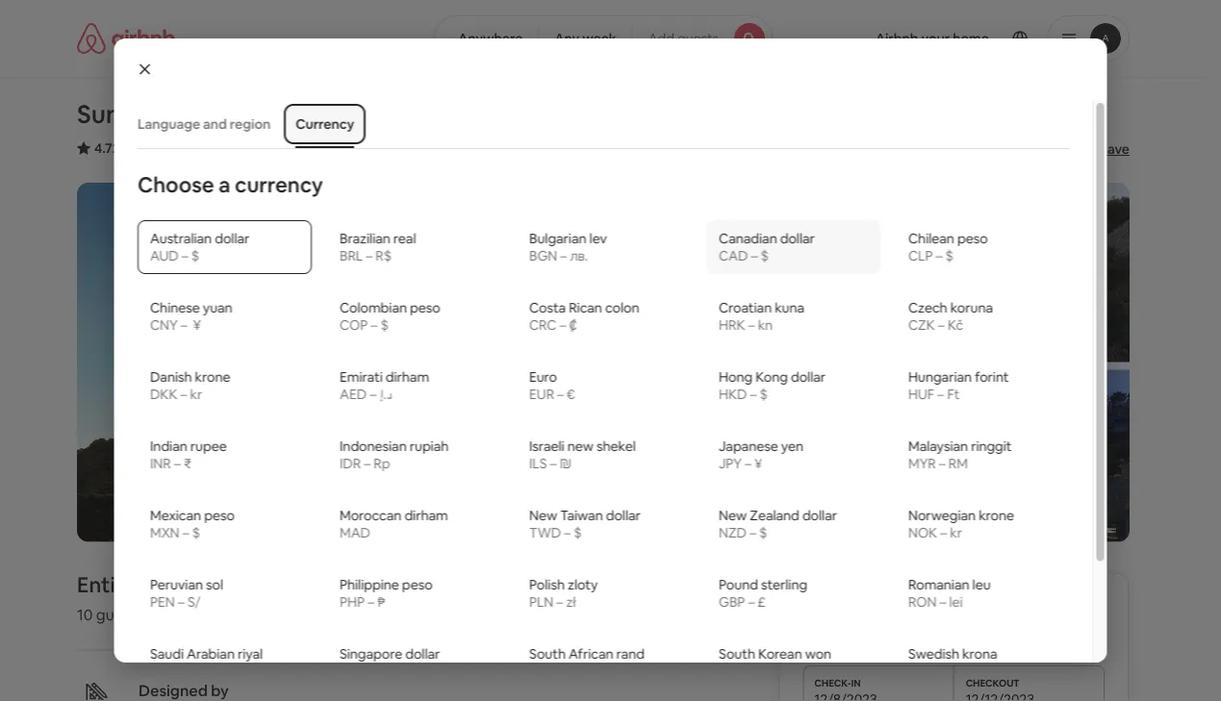 Task type: vqa. For each thing, say whether or not it's contained in the screenshot.
10 guests
yes



Task type: locate. For each thing, give the bounding box(es) containing it.
dollar right singapore
[[405, 646, 440, 663]]

1 vertical spatial kr
[[950, 525, 962, 542]]

– inside peruvian sol pen – s/
[[177, 594, 184, 611]]

– left £
[[748, 594, 755, 611]]

dirham
[[385, 369, 429, 386], [404, 507, 448, 525]]

dollar right taiwan
[[606, 507, 640, 525]]

– left лв.
[[560, 247, 567, 265]]

kuna
[[775, 299, 804, 317]]

0 horizontal spatial guests
[[96, 605, 144, 625]]

kr for nok – kr
[[950, 525, 962, 542]]

won
[[805, 646, 831, 663]]

1 horizontal spatial kr
[[950, 525, 962, 542]]

1 horizontal spatial reviews
[[1058, 605, 1105, 622]]

peso inside mexican peso mxn – $
[[204, 507, 234, 525]]

ils
[[529, 455, 547, 473]]

$ right aud
[[191, 247, 199, 265]]

– left ft
[[937, 386, 944, 403]]

kr inside danish krone dkk – kr
[[190, 386, 202, 403]]

– for colombian peso cop – $
[[370, 317, 377, 334]]

– inside czech koruna czk – kč
[[938, 317, 945, 334]]

1 vertical spatial guests
[[96, 605, 144, 625]]

dirham right emirati
[[385, 369, 429, 386]]

guests
[[678, 30, 719, 47], [96, 605, 144, 625]]

– for indian rupee inr – ₹
[[173, 455, 180, 473]]

– for australian dollar aud – $
[[181, 247, 188, 265]]

10 guests · 4 bedrooms
[[77, 605, 239, 625]]

– inside 'australian dollar aud – $'
[[181, 247, 188, 265]]

None search field
[[434, 15, 773, 62]]

nzd
[[718, 525, 746, 542]]

guests for add
[[678, 30, 719, 47]]

ringgit
[[971, 438, 1012, 455]]

$ right 'mxn'
[[192, 525, 200, 542]]

1 vertical spatial 173
[[1034, 605, 1055, 622]]

1 horizontal spatial ·
[[147, 605, 151, 625]]

czk
[[908, 317, 935, 334]]

– left ₡
[[559, 317, 566, 334]]

australian
[[150, 230, 211, 247]]

dollar inside canadian dollar cad – $
[[780, 230, 815, 247]]

2 south from the left
[[718, 646, 755, 663]]

– right nzd
[[749, 525, 756, 542]]

sunflower house image 2 image
[[611, 183, 867, 363]]

new zealand dollar nzd – $
[[718, 507, 837, 542]]

1 vertical spatial krone
[[979, 507, 1014, 525]]

krone left all
[[979, 507, 1014, 525]]

– left "₪"
[[550, 455, 556, 473]]

– left €
[[557, 386, 564, 403]]

0 horizontal spatial ·
[[123, 140, 126, 157]]

– right twd
[[564, 525, 571, 542]]

– inside costa rican colon crc – ₡
[[559, 317, 566, 334]]

– left lei on the right bottom of the page
[[939, 594, 946, 611]]

– left kn
[[748, 317, 755, 334]]

new
[[567, 438, 593, 455]]

– left rp
[[364, 455, 370, 473]]

krone inside danish krone dkk – kr
[[195, 369, 230, 386]]

swedish krona button
[[896, 636, 1070, 690]]

– inside bulgarian lev bgn – лв.
[[560, 247, 567, 265]]

£
[[757, 594, 765, 611]]

aud
[[150, 247, 178, 265]]

– inside chilean peso clp – $
[[936, 247, 942, 265]]

language and region
[[137, 115, 270, 133]]

$ right nzd
[[759, 525, 767, 542]]

$ right clp
[[945, 247, 953, 265]]

new inside new taiwan dollar twd – $
[[529, 507, 557, 525]]

south korean won button
[[706, 636, 880, 690]]

2 horizontal spatial ·
[[210, 140, 214, 160]]

dollar right zealand
[[802, 507, 837, 525]]

$ right hkd on the bottom right
[[760, 386, 768, 403]]

kn
[[758, 317, 772, 334]]

– for chilean peso clp – $
[[936, 247, 942, 265]]

– for mexican peso mxn – $
[[182, 525, 189, 542]]

– for croatian kuna hrk – kn
[[748, 317, 755, 334]]

– left the "r$"
[[365, 247, 372, 265]]

– for emirati dirham aed – ﺩ.ﺇ
[[369, 386, 376, 403]]

any week button
[[538, 15, 633, 62]]

dollar inside hong kong dollar hkd – $
[[791, 369, 825, 386]]

romanian
[[908, 577, 969, 594]]

– inside hong kong dollar hkd – $
[[750, 386, 757, 403]]

hkd
[[718, 386, 747, 403]]

krone for danish krone dkk – kr
[[195, 369, 230, 386]]

south left "african"
[[529, 646, 565, 663]]

– inside colombian peso cop – $
[[370, 317, 377, 334]]

south for south african rand
[[529, 646, 565, 663]]

yuan
[[202, 299, 232, 317]]

kr
[[190, 386, 202, 403], [950, 525, 962, 542]]

dkk
[[150, 386, 177, 403]]

dirham inside moroccan dirham mad
[[404, 507, 448, 525]]

– for romanian leu ron – lei
[[939, 594, 946, 611]]

cop
[[339, 317, 367, 334]]

– inside indonesian rupiah idr – rp
[[364, 455, 370, 473]]

philippine peso php – ₱
[[339, 577, 432, 611]]

guests right 'add'
[[678, 30, 719, 47]]

saudi arabian riyal button
[[137, 636, 311, 690]]

croatian
[[718, 299, 772, 317]]

peso for mexican peso mxn – $
[[204, 507, 234, 525]]

dollar
[[214, 230, 249, 247], [780, 230, 815, 247], [791, 369, 825, 386], [606, 507, 640, 525], [802, 507, 837, 525], [405, 646, 440, 663]]

￥
[[190, 317, 203, 334]]

forint
[[975, 369, 1009, 386]]

new for nzd
[[718, 507, 747, 525]]

– right hkd on the bottom right
[[750, 386, 757, 403]]

peso right colombian
[[410, 299, 440, 317]]

– inside pound sterling gbp – £
[[748, 594, 755, 611]]

norwegian
[[908, 507, 976, 525]]

guests inside button
[[678, 30, 719, 47]]

south korean won
[[718, 646, 831, 663]]

krone right 'danish' at bottom left
[[195, 369, 230, 386]]

dollar right canadian
[[780, 230, 815, 247]]

peso right ₱
[[402, 577, 432, 594]]

– left 'kč'
[[938, 317, 945, 334]]

– inside polish zloty pln – zł
[[556, 594, 563, 611]]

taiwan
[[560, 507, 603, 525]]

kr inside norwegian krone nok – kr
[[950, 525, 962, 542]]

sterling
[[761, 577, 807, 594]]

kr right nok
[[950, 525, 962, 542]]

173 up swedish krona button
[[1034, 605, 1055, 622]]

– inside brazilian real brl – r$
[[365, 247, 372, 265]]

mad
[[339, 525, 370, 542]]

new left taiwan
[[529, 507, 557, 525]]

language and region button
[[128, 106, 280, 142]]

dirham for moroccan dirham mad
[[404, 507, 448, 525]]

colombian
[[339, 299, 407, 317]]

all
[[1030, 494, 1044, 511]]

ron
[[908, 594, 936, 611]]

– inside japanese yen jpy – ¥
[[744, 455, 751, 473]]

4.72
[[94, 140, 120, 157]]

0 horizontal spatial krone
[[195, 369, 230, 386]]

inr
[[150, 455, 171, 473]]

– inside malaysian ringgit myr – rm
[[939, 455, 945, 473]]

tab list containing language and region
[[128, 100, 1070, 148]]

norwegian krone nok – kr
[[908, 507, 1014, 542]]

dirham right moroccan
[[404, 507, 448, 525]]

kr right "dkk"
[[190, 386, 202, 403]]

chinese yuan cny – ￥
[[150, 299, 232, 334]]

0 vertical spatial 173
[[130, 140, 151, 157]]

peso inside chilean peso clp – $
[[957, 230, 988, 247]]

· right 4.72
[[123, 140, 126, 157]]

0 horizontal spatial new
[[529, 507, 557, 525]]

$ inside new taiwan dollar twd – $
[[573, 525, 581, 542]]

eur
[[529, 386, 554, 403]]

peso
[[957, 230, 988, 247], [410, 299, 440, 317], [204, 507, 234, 525], [402, 577, 432, 594]]

1 horizontal spatial 173
[[1034, 605, 1055, 622]]

peruvian
[[150, 577, 203, 594]]

bulgarian lev bgn – лв.
[[529, 230, 607, 265]]

1 horizontal spatial krone
[[979, 507, 1014, 525]]

sunflower
[[77, 98, 195, 130]]

peso inside philippine peso php – ₱
[[402, 577, 432, 594]]

peso for chilean peso clp – $
[[957, 230, 988, 247]]

krone inside norwegian krone nok – kr
[[979, 507, 1014, 525]]

rican
[[568, 299, 602, 317]]

guests down entire
[[96, 605, 144, 625]]

dollar right australian
[[214, 230, 249, 247]]

– inside philippine peso php – ₱
[[367, 594, 374, 611]]

peso right mexican
[[204, 507, 234, 525]]

– inside croatian kuna hrk – kn
[[748, 317, 755, 334]]

any
[[555, 30, 580, 47]]

– inside romanian leu ron – lei
[[939, 594, 946, 611]]

– left ￥
[[180, 317, 187, 334]]

0 vertical spatial dirham
[[385, 369, 429, 386]]

– left ₱
[[367, 594, 374, 611]]

sunflower house image 4 image
[[874, 183, 1130, 363]]

2 new from the left
[[718, 507, 747, 525]]

– right cop
[[370, 317, 377, 334]]

by geoff
[[276, 572, 363, 599]]

– left the rm
[[939, 455, 945, 473]]

– inside norwegian krone nok – kr
[[940, 525, 947, 542]]

pln
[[529, 594, 553, 611]]

rp
[[373, 455, 390, 473]]

huf
[[908, 386, 934, 403]]

– right nok
[[940, 525, 947, 542]]

saudi arabian riyal
[[150, 646, 262, 663]]

$ right cop
[[380, 317, 388, 334]]

0 horizontal spatial kr
[[190, 386, 202, 403]]

swedish
[[908, 646, 959, 663]]

0 vertical spatial reviews
[[154, 140, 203, 157]]

– left ﺩ.ﺇ
[[369, 386, 376, 403]]

1 horizontal spatial new
[[718, 507, 747, 525]]

israeli
[[529, 438, 564, 455]]

week
[[582, 30, 617, 47]]

· left el
[[210, 140, 214, 160]]

clp
[[908, 247, 933, 265]]

– left ¥
[[744, 455, 751, 473]]

– for peruvian sol pen – s/
[[177, 594, 184, 611]]

0 horizontal spatial south
[[529, 646, 565, 663]]

– right aud
[[181, 247, 188, 265]]

zealand
[[750, 507, 799, 525]]

1 horizontal spatial guests
[[678, 30, 719, 47]]

hong
[[718, 369, 752, 386]]

– right "dkk"
[[180, 386, 187, 403]]

– right cad
[[751, 247, 757, 265]]

– right 'mxn'
[[182, 525, 189, 542]]

· left 4
[[147, 605, 151, 625]]

0 horizontal spatial 173
[[130, 140, 151, 157]]

$ inside mexican peso mxn – $
[[192, 525, 200, 542]]

1 horizontal spatial south
[[718, 646, 755, 663]]

$ inside 'australian dollar aud – $'
[[191, 247, 199, 265]]

add guests button
[[632, 15, 773, 62]]

– inside chinese yuan cny – ￥
[[180, 317, 187, 334]]

peso right chilean
[[957, 230, 988, 247]]

twd
[[529, 525, 561, 542]]

– for norwegian krone nok – kr
[[940, 525, 947, 542]]

dollar right kong
[[791, 369, 825, 386]]

– inside the 'hungarian forint huf – ft'
[[937, 386, 944, 403]]

de
[[265, 140, 282, 157]]

new inside new zealand dollar nzd – $
[[718, 507, 747, 525]]

0 vertical spatial kr
[[190, 386, 202, 403]]

brazilian real brl – r$
[[339, 230, 416, 265]]

sunflower house
[[77, 98, 276, 130]]

malaysian ringgit myr – rm
[[908, 438, 1012, 473]]

0 horizontal spatial reviews
[[154, 140, 203, 157]]

south left 'korean'
[[718, 646, 755, 663]]

€
[[567, 386, 575, 403]]

1 south from the left
[[529, 646, 565, 663]]

save
[[1100, 141, 1130, 158]]

1 new from the left
[[529, 507, 557, 525]]

region
[[229, 115, 270, 133]]

– inside danish krone dkk – kr
[[180, 386, 187, 403]]

– left s/
[[177, 594, 184, 611]]

– inside 'emirati dirham aed – ﺩ.ﺇ'
[[369, 386, 376, 403]]

$ right cad
[[760, 247, 768, 265]]

– left ₹ at the left bottom
[[173, 455, 180, 473]]

dirham inside 'emirati dirham aed – ﺩ.ﺇ'
[[385, 369, 429, 386]]

173
[[130, 140, 151, 157], [1034, 605, 1055, 622]]

peso inside colombian peso cop – $
[[410, 299, 440, 317]]

colon
[[605, 299, 639, 317]]

czech
[[908, 299, 947, 317]]

new left zealand
[[718, 507, 747, 525]]

0 vertical spatial guests
[[678, 30, 719, 47]]

– inside canadian dollar cad – $
[[751, 247, 757, 265]]

173 right 4.72
[[130, 140, 151, 157]]

– inside mexican peso mxn – $
[[182, 525, 189, 542]]

· inside · el port de la selva, catalonia, spain
[[210, 140, 214, 160]]

port
[[235, 140, 263, 157]]

tab list
[[128, 100, 1070, 148]]

1 vertical spatial dirham
[[404, 507, 448, 525]]

pound
[[718, 577, 758, 594]]

– left zł at bottom
[[556, 594, 563, 611]]

pound sterling gbp – £
[[718, 577, 807, 611]]

– for bulgarian lev bgn – лв.
[[560, 247, 567, 265]]

– inside 'indian rupee inr – ₹'
[[173, 455, 180, 473]]

0 vertical spatial krone
[[195, 369, 230, 386]]

– right clp
[[936, 247, 942, 265]]

dollar inside button
[[405, 646, 440, 663]]

$ inside canadian dollar cad – $
[[760, 247, 768, 265]]

dollar inside 'australian dollar aud – $'
[[214, 230, 249, 247]]

– for danish krone dkk – kr
[[180, 386, 187, 403]]

$ right twd
[[573, 525, 581, 542]]

south for south korean won
[[718, 646, 755, 663]]

– for indonesian rupiah idr – rp
[[364, 455, 370, 473]]

$ inside hong kong dollar hkd – $
[[760, 386, 768, 403]]



Task type: describe. For each thing, give the bounding box(es) containing it.
choose a currency
[[137, 171, 323, 198]]

– inside israeli new shekel ils – ₪
[[550, 455, 556, 473]]

– for polish zloty pln – zł
[[556, 594, 563, 611]]

show all photos button
[[954, 486, 1107, 519]]

cny
[[150, 317, 177, 334]]

kč
[[947, 317, 963, 334]]

rupiah
[[409, 438, 448, 455]]

indian
[[150, 438, 187, 455]]

jpy
[[718, 455, 741, 473]]

designed
[[139, 681, 208, 701]]

japanese
[[718, 438, 778, 455]]

guests for 10
[[96, 605, 144, 625]]

mexican
[[150, 507, 201, 525]]

languages dialog
[[114, 38, 1107, 702]]

yen
[[781, 438, 803, 455]]

₹
[[183, 455, 191, 473]]

– inside new taiwan dollar twd – $
[[564, 525, 571, 542]]

baths
[[319, 605, 359, 625]]

zloty
[[567, 577, 597, 594]]

– inside new zealand dollar nzd – $
[[749, 525, 756, 542]]

choose a language and currency element
[[126, 100, 1081, 702]]

173 reviews
[[1034, 605, 1105, 622]]

chinese
[[150, 299, 199, 317]]

euro eur – €
[[529, 369, 575, 403]]

10
[[77, 605, 93, 625]]

polish
[[529, 577, 564, 594]]

¥
[[754, 455, 762, 473]]

leu
[[972, 577, 990, 594]]

australian dollar aud – $
[[150, 230, 249, 265]]

arabian
[[186, 646, 234, 663]]

entire home hosted by geoff
[[77, 572, 363, 599]]

173 reviews button
[[130, 139, 203, 158]]

– inside "euro eur – €"
[[557, 386, 564, 403]]

dollar inside new zealand dollar nzd – $
[[802, 507, 837, 525]]

chilean peso clp – $
[[908, 230, 988, 265]]

lev
[[589, 230, 607, 247]]

kong
[[755, 369, 788, 386]]

chilean
[[908, 230, 954, 247]]

riyal
[[237, 646, 262, 663]]

canadian dollar cad – $
[[718, 230, 815, 265]]

krone for norwegian krone nok – kr
[[979, 507, 1014, 525]]

4
[[154, 605, 163, 625]]

– for canadian dollar cad – $
[[751, 247, 757, 265]]

danish krone dkk – kr
[[150, 369, 230, 403]]

– for malaysian ringgit myr – rm
[[939, 455, 945, 473]]

anywhere
[[458, 30, 523, 47]]

spain
[[405, 140, 439, 157]]

bgn
[[529, 247, 557, 265]]

kr for dkk – kr
[[190, 386, 202, 403]]

sol
[[206, 577, 223, 594]]

hong kong dollar hkd – $
[[718, 369, 825, 403]]

currency
[[295, 115, 354, 133]]

la
[[285, 140, 295, 157]]

3
[[307, 605, 316, 625]]

nok
[[908, 525, 937, 542]]

moroccan
[[339, 507, 401, 525]]

– for philippine peso php – ₱
[[367, 594, 374, 611]]

dirham for emirati dirham aed – ﺩ.ﺇ
[[385, 369, 429, 386]]

3 baths
[[307, 605, 359, 625]]

mxn
[[150, 525, 179, 542]]

php
[[339, 594, 364, 611]]

zł
[[566, 594, 576, 611]]

indian rupee inr – ₹
[[150, 438, 226, 473]]

choose
[[137, 171, 214, 198]]

koruna
[[950, 299, 993, 317]]

currency button
[[286, 106, 363, 142]]

anywhere button
[[434, 15, 539, 62]]

costa
[[529, 299, 566, 317]]

none search field containing anywhere
[[434, 15, 773, 62]]

brazilian
[[339, 230, 390, 247]]

home
[[140, 572, 197, 599]]

hrk
[[718, 317, 745, 334]]

dollar inside new taiwan dollar twd – $
[[606, 507, 640, 525]]

– for brazilian real brl – r$
[[365, 247, 372, 265]]

show all photos
[[992, 494, 1091, 511]]

gbp
[[718, 594, 745, 611]]

el
[[222, 140, 232, 157]]

pen
[[150, 594, 174, 611]]

· el port de la selva, catalonia, spain
[[210, 140, 439, 160]]

el port de la selva, catalonia, spain button
[[222, 137, 439, 160]]

and
[[203, 115, 227, 133]]

1 vertical spatial reviews
[[1058, 605, 1105, 622]]

colombian peso cop – $
[[339, 299, 440, 334]]

japanese yen jpy – ¥
[[718, 438, 803, 473]]

$ inside colombian peso cop – $
[[380, 317, 388, 334]]

peruvian sol pen – s/
[[150, 577, 223, 611]]

show
[[992, 494, 1027, 511]]

new for twd
[[529, 507, 557, 525]]

tab list inside the "choose a language and currency" element
[[128, 100, 1070, 148]]

$ inside new zealand dollar nzd – $
[[759, 525, 767, 542]]

new taiwan dollar twd – $
[[529, 507, 640, 542]]

– for hungarian forint huf – ft
[[937, 386, 944, 403]]

– for chinese yuan cny – ￥
[[180, 317, 187, 334]]

hungarian
[[908, 369, 972, 386]]

indonesian
[[339, 438, 406, 455]]

sunflower house image 1 image
[[77, 183, 603, 542]]

sunflower house image 3 image
[[611, 370, 867, 542]]

selva,
[[298, 140, 335, 157]]

s/
[[187, 594, 200, 611]]

₪
[[559, 455, 571, 473]]

$3,067 aud
[[803, 597, 920, 625]]

peso for philippine peso php – ₱
[[402, 577, 432, 594]]

peso for colombian peso cop – $
[[410, 299, 440, 317]]

real
[[393, 230, 416, 247]]

croatian kuna hrk – kn
[[718, 299, 804, 334]]

– for pound sterling gbp – £
[[748, 594, 755, 611]]

house
[[201, 98, 276, 130]]

– for czech koruna czk – kč
[[938, 317, 945, 334]]

sunflower house image 5 image
[[874, 370, 1130, 542]]

rm
[[948, 455, 968, 473]]

profile element
[[796, 0, 1130, 77]]

r$
[[375, 247, 391, 265]]

aed
[[339, 386, 366, 403]]

currency
[[234, 171, 323, 198]]

$ inside chilean peso clp – $
[[945, 247, 953, 265]]

– for japanese yen jpy – ¥
[[744, 455, 751, 473]]

₱
[[377, 594, 385, 611]]



